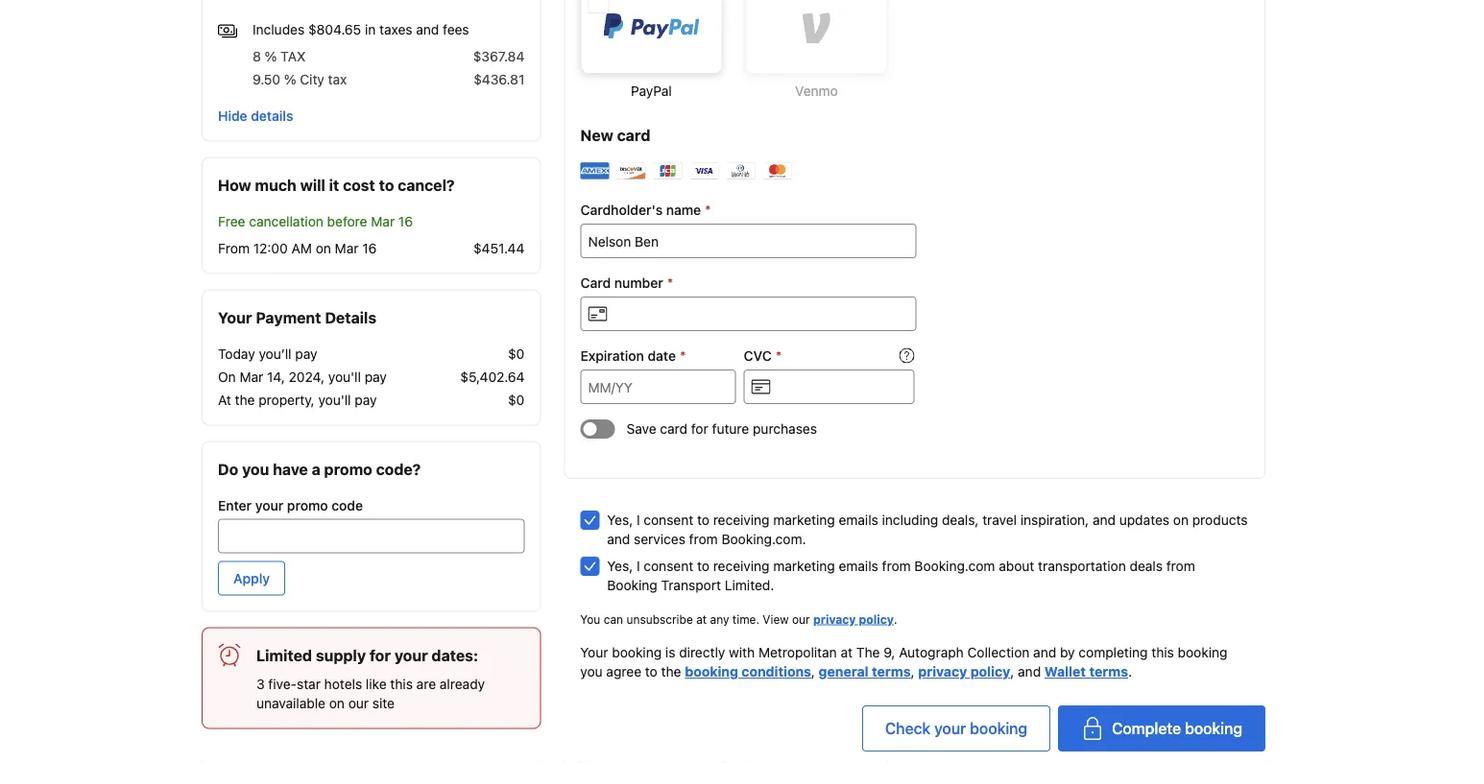 Task type: describe. For each thing, give the bounding box(es) containing it.
are
[[417, 677, 436, 692]]

collection
[[968, 646, 1030, 661]]

booking
[[607, 578, 658, 594]]

this inside 3 five-star hotels like this are already unavailable on our site
[[390, 677, 413, 692]]

am
[[292, 240, 312, 256]]

booking.com.
[[722, 532, 807, 548]]

yes, for yes, i consent to receiving marketing emails from booking.com about transportation deals from booking transport limited.
[[607, 559, 633, 575]]

receiving for and
[[713, 513, 770, 529]]

1 horizontal spatial policy
[[971, 665, 1011, 681]]

from inside the "yes, i consent to receiving marketing emails including deals, travel inspiration, and updates on products and services from booking.com."
[[689, 532, 718, 548]]

today
[[218, 346, 255, 362]]

completing
[[1079, 646, 1148, 661]]

this inside your booking is directly with metropolitan at the 9, autograph collection and by completing this booking you agree to the
[[1152, 646, 1175, 661]]

2 vertical spatial pay
[[355, 392, 377, 408]]

0 vertical spatial privacy policy link
[[814, 613, 894, 627]]

0 vertical spatial promo
[[324, 460, 373, 479]]

travel
[[983, 513, 1017, 529]]

dates:
[[432, 647, 479, 665]]

do
[[218, 460, 238, 479]]

hide
[[218, 108, 247, 124]]

8
[[253, 49, 261, 65]]

9,
[[884, 646, 896, 661]]

booking conditions link
[[685, 665, 812, 681]]

taxes
[[380, 22, 413, 38]]

it
[[329, 176, 339, 194]]

your for your payment details
[[218, 309, 252, 327]]

five-
[[268, 677, 297, 692]]

2024,
[[289, 369, 325, 385]]

star
[[297, 677, 321, 692]]

hotels
[[324, 677, 362, 692]]

like
[[366, 677, 387, 692]]

for
[[370, 647, 391, 665]]

conditions
[[742, 665, 812, 681]]

today you'll pay
[[218, 346, 318, 362]]

booking inside button
[[970, 720, 1028, 739]]

receiving for limited.
[[713, 559, 770, 575]]

0 vertical spatial on
[[316, 240, 331, 256]]

your booking is directly with metropolitan at the 9, autograph collection and by completing this booking you agree to the
[[581, 646, 1228, 681]]

limited supply  for your dates: status
[[202, 628, 541, 730]]

0 vertical spatial pay
[[295, 346, 318, 362]]

already
[[440, 677, 485, 692]]

apply button
[[218, 562, 285, 596]]

1 vertical spatial pay
[[365, 369, 387, 385]]

i for yes, i consent to receiving marketing emails from booking.com about transportation deals from booking transport limited.
[[637, 559, 640, 575]]

you
[[581, 613, 601, 627]]

$367.84
[[473, 49, 525, 65]]

the
[[857, 646, 880, 661]]

14,
[[267, 369, 285, 385]]

booking inside button
[[1186, 720, 1243, 739]]

i for yes, i consent to receiving marketing emails including deals, travel inspiration, and updates on products and services from booking.com.
[[637, 513, 640, 529]]

booking up the agree
[[612, 646, 662, 661]]

booking down directly
[[685, 665, 739, 681]]

complete booking button
[[1059, 707, 1266, 753]]

code
[[332, 498, 363, 514]]

% for 9.50
[[284, 72, 296, 88]]

check your booking
[[886, 720, 1028, 739]]

2 vertical spatial mar
[[240, 369, 264, 385]]

payment
[[256, 309, 321, 327]]

enter your promo code
[[218, 498, 363, 514]]

apply
[[233, 571, 270, 587]]

to inside the "yes, i consent to receiving marketing emails including deals, travel inspiration, and updates on products and services from booking.com."
[[697, 513, 710, 529]]

products
[[1193, 513, 1248, 529]]

tax
[[328, 72, 347, 88]]

1 vertical spatial promo
[[287, 498, 328, 514]]

1 terms from the left
[[872, 665, 911, 681]]

2 , from the left
[[911, 665, 915, 681]]

much
[[255, 176, 297, 194]]

on inside 3 five-star hotels like this are already unavailable on our site
[[329, 696, 345, 712]]

% for 8
[[265, 49, 277, 65]]

your inside limited supply  for your dates: status
[[395, 647, 428, 665]]

with
[[729, 646, 755, 661]]

how much will it cost to cancel?
[[218, 176, 455, 194]]

your payment details
[[218, 309, 377, 327]]

yes, i consent to receiving marketing emails from booking.com about transportation deals from booking transport limited.
[[607, 559, 1196, 594]]

at
[[218, 392, 231, 408]]

12:00
[[253, 240, 288, 256]]

$5,402.64
[[460, 369, 525, 385]]

the inside your booking is directly with metropolitan at the 9, autograph collection and by completing this booking you agree to the
[[661, 665, 682, 681]]

by
[[1061, 646, 1076, 661]]

booking conditions , general terms , privacy policy , and wallet terms .
[[685, 665, 1133, 681]]

cancellation
[[249, 214, 324, 229]]

9.50 % city tax
[[253, 72, 347, 88]]

consent for limited.
[[644, 559, 694, 575]]

emails for from
[[839, 559, 879, 575]]

your for enter
[[255, 498, 284, 514]]

1 vertical spatial privacy policy link
[[919, 665, 1011, 681]]

autograph
[[899, 646, 964, 661]]

you'll
[[259, 346, 292, 362]]

unsubscribe
[[627, 613, 693, 627]]

how
[[218, 176, 251, 194]]

limited
[[256, 647, 312, 665]]

before
[[327, 214, 367, 229]]

including
[[882, 513, 939, 529]]

1 horizontal spatial 16
[[399, 214, 413, 229]]

you inside your booking is directly with metropolitan at the 9, autograph collection and by completing this booking you agree to the
[[581, 665, 603, 681]]

cancel?
[[398, 176, 455, 194]]

do you have a promo code?
[[218, 460, 421, 479]]

directly
[[679, 646, 726, 661]]

$804.65
[[308, 22, 361, 38]]

is
[[666, 646, 676, 661]]

2 terms from the left
[[1090, 665, 1129, 681]]

and left fees
[[416, 22, 439, 38]]

1 horizontal spatial our
[[792, 613, 810, 627]]

on mar 14, 2024, you'll pay
[[218, 369, 387, 385]]

site
[[373, 696, 395, 712]]

complete
[[1113, 720, 1182, 739]]

on inside the "yes, i consent to receiving marketing emails including deals, travel inspiration, and updates on products and services from booking.com."
[[1174, 513, 1189, 529]]

complete booking
[[1113, 720, 1243, 739]]

check
[[886, 720, 931, 739]]



Task type: locate. For each thing, give the bounding box(es) containing it.
1 horizontal spatial ,
[[911, 665, 915, 681]]

from right deals
[[1167, 559, 1196, 575]]

the
[[235, 392, 255, 408], [661, 665, 682, 681]]

code?
[[376, 460, 421, 479]]

0 horizontal spatial our
[[348, 696, 369, 712]]

3
[[256, 677, 265, 692]]

0 horizontal spatial %
[[265, 49, 277, 65]]

tax
[[281, 49, 306, 65]]

0 vertical spatial our
[[792, 613, 810, 627]]

1 , from the left
[[812, 665, 816, 681]]

0 vertical spatial mar
[[371, 214, 395, 229]]

consent for and
[[644, 513, 694, 529]]

2 horizontal spatial mar
[[371, 214, 395, 229]]

a
[[312, 460, 321, 479]]

promo
[[324, 460, 373, 479], [287, 498, 328, 514]]

booking right complete
[[1186, 720, 1243, 739]]

emails down the "yes, i consent to receiving marketing emails including deals, travel inspiration, and updates on products and services from booking.com."
[[839, 559, 879, 575]]

1 vertical spatial at
[[841, 646, 853, 661]]

% right 8
[[265, 49, 277, 65]]

0 vertical spatial this
[[1152, 646, 1175, 661]]

0 vertical spatial .
[[894, 613, 898, 627]]

0 vertical spatial policy
[[859, 613, 894, 627]]

1 consent from the top
[[644, 513, 694, 529]]

to
[[379, 176, 394, 194], [697, 513, 710, 529], [697, 559, 710, 575], [645, 665, 658, 681]]

1 $0 from the top
[[508, 346, 525, 362]]

0 vertical spatial yes,
[[607, 513, 633, 529]]

supply
[[316, 647, 366, 665]]

1 horizontal spatial terms
[[1090, 665, 1129, 681]]

.
[[894, 613, 898, 627], [1129, 665, 1133, 681]]

16 down before
[[362, 240, 377, 256]]

0 vertical spatial receiving
[[713, 513, 770, 529]]

this
[[1152, 646, 1175, 661], [390, 677, 413, 692]]

1 vertical spatial %
[[284, 72, 296, 88]]

marketing down booking.com.
[[774, 559, 835, 575]]

marketing
[[774, 513, 835, 529], [774, 559, 835, 575]]

will
[[300, 176, 326, 194]]

1 vertical spatial mar
[[335, 240, 359, 256]]

receiving inside yes, i consent to receiving marketing emails from booking.com about transportation deals from booking transport limited.
[[713, 559, 770, 575]]

0 vertical spatial you'll
[[328, 369, 361, 385]]

2 consent from the top
[[644, 559, 694, 575]]

at left any
[[697, 613, 707, 627]]

16 down cancel?
[[399, 214, 413, 229]]

emails
[[839, 513, 879, 529], [839, 559, 879, 575]]

at inside your booking is directly with metropolitan at the 9, autograph collection and by completing this booking you agree to the
[[841, 646, 853, 661]]

0 vertical spatial your
[[255, 498, 284, 514]]

0 vertical spatial emails
[[839, 513, 879, 529]]

our
[[792, 613, 810, 627], [348, 696, 369, 712]]

yes, for yes, i consent to receiving marketing emails including deals, travel inspiration, and updates on products and services from booking.com.
[[607, 513, 633, 529]]

2 marketing from the top
[[774, 559, 835, 575]]

$451.44
[[474, 240, 525, 256]]

$0 for today you'll pay
[[508, 346, 525, 362]]

to inside yes, i consent to receiving marketing emails from booking.com about transportation deals from booking transport limited.
[[697, 559, 710, 575]]

you'll right 2024,
[[328, 369, 361, 385]]

1 vertical spatial your
[[395, 647, 428, 665]]

transportation
[[1039, 559, 1127, 575]]

2 i from the top
[[637, 559, 640, 575]]

hide details
[[218, 108, 293, 124]]

1 horizontal spatial privacy
[[919, 665, 968, 681]]

on right updates
[[1174, 513, 1189, 529]]

from 12:00 am on mar 16
[[218, 240, 377, 256]]

and left services
[[607, 532, 631, 548]]

1 vertical spatial on
[[1174, 513, 1189, 529]]

hide details button
[[210, 99, 301, 133]]

privacy up the metropolitan
[[814, 613, 856, 627]]

at
[[697, 613, 707, 627], [841, 646, 853, 661]]

0 horizontal spatial the
[[235, 392, 255, 408]]

0 horizontal spatial mar
[[240, 369, 264, 385]]

0 horizontal spatial this
[[390, 677, 413, 692]]

i
[[637, 513, 640, 529], [637, 559, 640, 575]]

i up services
[[637, 513, 640, 529]]

marketing inside the "yes, i consent to receiving marketing emails including deals, travel inspiration, and updates on products and services from booking.com."
[[774, 513, 835, 529]]

1 vertical spatial yes,
[[607, 559, 633, 575]]

0 horizontal spatial ,
[[812, 665, 816, 681]]

1 vertical spatial this
[[390, 677, 413, 692]]

on
[[218, 369, 236, 385]]

0 horizontal spatial privacy
[[814, 613, 856, 627]]

0 horizontal spatial your
[[255, 498, 284, 514]]

0 vertical spatial privacy
[[814, 613, 856, 627]]

1 horizontal spatial your
[[581, 646, 609, 661]]

consent down services
[[644, 559, 694, 575]]

limited supply  for your dates:
[[256, 647, 479, 665]]

and inside your booking is directly with metropolitan at the 9, autograph collection and by completing this booking you agree to the
[[1034, 646, 1057, 661]]

promo right a
[[324, 460, 373, 479]]

at up 'general'
[[841, 646, 853, 661]]

1 horizontal spatial your
[[395, 647, 428, 665]]

0 horizontal spatial from
[[689, 532, 718, 548]]

your down you
[[581, 646, 609, 661]]

0 vertical spatial marketing
[[774, 513, 835, 529]]

cost
[[343, 176, 375, 194]]

and left 'wallet'
[[1018, 665, 1042, 681]]

, down collection at bottom
[[1011, 665, 1015, 681]]

terms down 'completing' in the right bottom of the page
[[1090, 665, 1129, 681]]

0 vertical spatial i
[[637, 513, 640, 529]]

receiving inside the "yes, i consent to receiving marketing emails including deals, travel inspiration, and updates on products and services from booking.com."
[[713, 513, 770, 529]]

enter
[[218, 498, 252, 514]]

promo down a
[[287, 498, 328, 514]]

and left "by"
[[1034, 646, 1057, 661]]

marketing for from
[[774, 559, 835, 575]]

1 horizontal spatial the
[[661, 665, 682, 681]]

on down hotels
[[329, 696, 345, 712]]

$0 for at the property, you'll pay
[[508, 392, 525, 408]]

0 vertical spatial you
[[242, 460, 269, 479]]

privacy policy link up the
[[814, 613, 894, 627]]

0 horizontal spatial you
[[242, 460, 269, 479]]

receiving up limited.
[[713, 559, 770, 575]]

i inside yes, i consent to receiving marketing emails from booking.com about transportation deals from booking transport limited.
[[637, 559, 640, 575]]

metropolitan
[[759, 646, 837, 661]]

general
[[819, 665, 869, 681]]

your right 'enter'
[[255, 498, 284, 514]]

your inside "check your booking" button
[[935, 720, 967, 739]]

1 vertical spatial our
[[348, 696, 369, 712]]

your right check
[[935, 720, 967, 739]]

yes,
[[607, 513, 633, 529], [607, 559, 633, 575]]

and
[[416, 22, 439, 38], [1093, 513, 1116, 529], [607, 532, 631, 548], [1034, 646, 1057, 661], [1018, 665, 1042, 681]]

the down is
[[661, 665, 682, 681]]

our right 'view'
[[792, 613, 810, 627]]

updates
[[1120, 513, 1170, 529]]

privacy down the autograph
[[919, 665, 968, 681]]

have
[[273, 460, 308, 479]]

0 horizontal spatial .
[[894, 613, 898, 627]]

0 vertical spatial consent
[[644, 513, 694, 529]]

emails left including
[[839, 513, 879, 529]]

property,
[[259, 392, 315, 408]]

our inside 3 five-star hotels like this are already unavailable on our site
[[348, 696, 369, 712]]

yes, inside yes, i consent to receiving marketing emails from booking.com about transportation deals from booking transport limited.
[[607, 559, 633, 575]]

1 vertical spatial your
[[581, 646, 609, 661]]

your right the for
[[395, 647, 428, 665]]

1 vertical spatial the
[[661, 665, 682, 681]]

you'll
[[328, 369, 361, 385], [318, 392, 351, 408]]

marketing for including
[[774, 513, 835, 529]]

2 emails from the top
[[839, 559, 879, 575]]

i up booking
[[637, 559, 640, 575]]

1 horizontal spatial privacy policy link
[[919, 665, 1011, 681]]

1 vertical spatial privacy
[[919, 665, 968, 681]]

includes
[[253, 22, 305, 38]]

1 vertical spatial .
[[1129, 665, 1133, 681]]

$436.81
[[474, 72, 525, 88]]

1 marketing from the top
[[774, 513, 835, 529]]

from down the "yes, i consent to receiving marketing emails including deals, travel inspiration, and updates on products and services from booking.com."
[[882, 559, 911, 575]]

services
[[634, 532, 686, 548]]

and left updates
[[1093, 513, 1116, 529]]

2 horizontal spatial ,
[[1011, 665, 1015, 681]]

marketing up booking.com.
[[774, 513, 835, 529]]

%
[[265, 49, 277, 65], [284, 72, 296, 88]]

mar right before
[[371, 214, 395, 229]]

2 vertical spatial on
[[329, 696, 345, 712]]

deals,
[[942, 513, 979, 529]]

0 vertical spatial 16
[[399, 214, 413, 229]]

this right 'completing' in the right bottom of the page
[[1152, 646, 1175, 661]]

3 , from the left
[[1011, 665, 1015, 681]]

consent up services
[[644, 513, 694, 529]]

on right am
[[316, 240, 331, 256]]

0 vertical spatial at
[[697, 613, 707, 627]]

unavailable
[[256, 696, 326, 712]]

$0
[[508, 346, 525, 362], [508, 392, 525, 408]]

0 horizontal spatial at
[[697, 613, 707, 627]]

check your booking button
[[863, 707, 1051, 753]]

% left 'city'
[[284, 72, 296, 88]]

privacy policy link down the autograph
[[919, 665, 1011, 681]]

1 horizontal spatial .
[[1129, 665, 1133, 681]]

receiving up booking.com.
[[713, 513, 770, 529]]

, down the metropolitan
[[812, 665, 816, 681]]

our down hotels
[[348, 696, 369, 712]]

from
[[218, 240, 250, 256]]

yes, inside the "yes, i consent to receiving marketing emails including deals, travel inspiration, and updates on products and services from booking.com."
[[607, 513, 633, 529]]

1 yes, from the top
[[607, 513, 633, 529]]

terms down 9,
[[872, 665, 911, 681]]

1 vertical spatial consent
[[644, 559, 694, 575]]

8 % tax
[[253, 49, 306, 65]]

1 vertical spatial you
[[581, 665, 603, 681]]

2 horizontal spatial your
[[935, 720, 967, 739]]

1 vertical spatial i
[[637, 559, 640, 575]]

to inside your booking is directly with metropolitan at the 9, autograph collection and by completing this booking you agree to the
[[645, 665, 658, 681]]

details
[[325, 309, 377, 327]]

marketing inside yes, i consent to receiving marketing emails from booking.com about transportation deals from booking transport limited.
[[774, 559, 835, 575]]

deals
[[1130, 559, 1163, 575]]

policy down collection at bottom
[[971, 665, 1011, 681]]

1 horizontal spatial you
[[581, 665, 603, 681]]

emails inside yes, i consent to receiving marketing emails from booking.com about transportation deals from booking transport limited.
[[839, 559, 879, 575]]

mar right on
[[240, 369, 264, 385]]

you right the do
[[242, 460, 269, 479]]

from right services
[[689, 532, 718, 548]]

fees
[[443, 22, 469, 38]]

Enter your promo code text field
[[218, 520, 525, 554]]

pay down details
[[365, 369, 387, 385]]

pay down on mar 14, 2024, you'll pay
[[355, 392, 377, 408]]

. up 9,
[[894, 613, 898, 627]]

consent
[[644, 513, 694, 529], [644, 559, 694, 575]]

free
[[218, 214, 245, 229]]

i inside the "yes, i consent to receiving marketing emails including deals, travel inspiration, and updates on products and services from booking.com."
[[637, 513, 640, 529]]

,
[[812, 665, 816, 681], [911, 665, 915, 681], [1011, 665, 1015, 681]]

0 horizontal spatial your
[[218, 309, 252, 327]]

at the property, you'll pay
[[218, 392, 377, 408]]

wallet terms link
[[1045, 665, 1129, 681]]

wallet
[[1045, 665, 1087, 681]]

1 horizontal spatial this
[[1152, 646, 1175, 661]]

policy up the
[[859, 613, 894, 627]]

3 five-star hotels like this are already unavailable on our site
[[256, 677, 485, 712]]

1 i from the top
[[637, 513, 640, 529]]

booking down collection at bottom
[[970, 720, 1028, 739]]

1 vertical spatial 16
[[362, 240, 377, 256]]

1 vertical spatial you'll
[[318, 392, 351, 408]]

view
[[763, 613, 789, 627]]

2 $0 from the top
[[508, 392, 525, 408]]

city
[[300, 72, 325, 88]]

0 vertical spatial your
[[218, 309, 252, 327]]

0 horizontal spatial policy
[[859, 613, 894, 627]]

your inside your booking is directly with metropolitan at the 9, autograph collection and by completing this booking you agree to the
[[581, 646, 609, 661]]

. down 'completing' in the right bottom of the page
[[1129, 665, 1133, 681]]

emails for including
[[839, 513, 879, 529]]

you left the agree
[[581, 665, 603, 681]]

you'll down 2024,
[[318, 392, 351, 408]]

your for your booking is directly with metropolitan at the 9, autograph collection and by completing this booking you agree to the
[[581, 646, 609, 661]]

0 vertical spatial $0
[[508, 346, 525, 362]]

your up today on the top left of the page
[[218, 309, 252, 327]]

1 horizontal spatial at
[[841, 646, 853, 661]]

2 vertical spatial your
[[935, 720, 967, 739]]

, down the autograph
[[911, 665, 915, 681]]

0 horizontal spatial privacy policy link
[[814, 613, 894, 627]]

can
[[604, 613, 623, 627]]

yes, i consent to receiving marketing emails including deals, travel inspiration, and updates on products and services from booking.com.
[[607, 513, 1248, 548]]

1 vertical spatial marketing
[[774, 559, 835, 575]]

pay up 2024,
[[295, 346, 318, 362]]

1 receiving from the top
[[713, 513, 770, 529]]

1 vertical spatial $0
[[508, 392, 525, 408]]

2 yes, from the top
[[607, 559, 633, 575]]

0 horizontal spatial 16
[[362, 240, 377, 256]]

2 receiving from the top
[[713, 559, 770, 575]]

1 horizontal spatial from
[[882, 559, 911, 575]]

consent inside the "yes, i consent to receiving marketing emails including deals, travel inspiration, and updates on products and services from booking.com."
[[644, 513, 694, 529]]

1 vertical spatial receiving
[[713, 559, 770, 575]]

1 vertical spatial emails
[[839, 559, 879, 575]]

this left are
[[390, 677, 413, 692]]

booking up complete booking
[[1178, 646, 1228, 661]]

1 horizontal spatial %
[[284, 72, 296, 88]]

$0 up $5,402.64
[[508, 346, 525, 362]]

privacy
[[814, 613, 856, 627], [919, 665, 968, 681]]

$0 down $5,402.64
[[508, 392, 525, 408]]

0 vertical spatial %
[[265, 49, 277, 65]]

1 emails from the top
[[839, 513, 879, 529]]

2 horizontal spatial from
[[1167, 559, 1196, 575]]

0 horizontal spatial terms
[[872, 665, 911, 681]]

free cancellation before mar 16
[[218, 214, 413, 229]]

0 vertical spatial the
[[235, 392, 255, 408]]

the right at on the left bottom
[[235, 392, 255, 408]]

booking.com
[[915, 559, 996, 575]]

consent inside yes, i consent to receiving marketing emails from booking.com about transportation deals from booking transport limited.
[[644, 559, 694, 575]]

1 vertical spatial policy
[[971, 665, 1011, 681]]

1 horizontal spatial mar
[[335, 240, 359, 256]]

in
[[365, 22, 376, 38]]

mar down before
[[335, 240, 359, 256]]

general terms link
[[819, 665, 911, 681]]

your for check
[[935, 720, 967, 739]]

emails inside the "yes, i consent to receiving marketing emails including deals, travel inspiration, and updates on products and services from booking.com."
[[839, 513, 879, 529]]



Task type: vqa. For each thing, say whether or not it's contained in the screenshot.
leftmost The Privacy
yes



